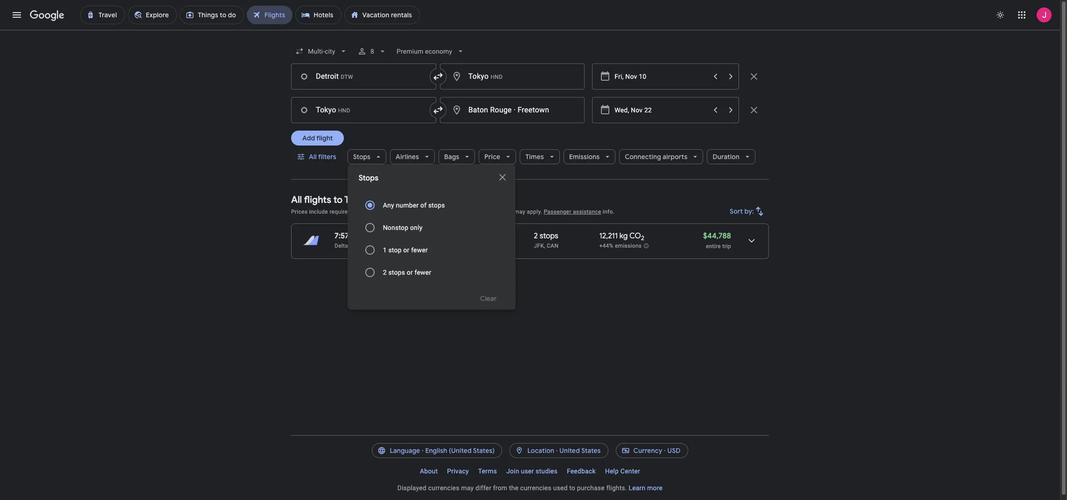Task type: vqa. For each thing, say whether or not it's contained in the screenshot.
 on the top left
no



Task type: describe. For each thing, give the bounding box(es) containing it.
1 currencies from the left
[[428, 485, 460, 492]]

+ inside 7:57 pm – 1:35 pm + 2
[[395, 231, 398, 237]]

or for stops
[[407, 269, 413, 276]]

44788 US dollars text field
[[704, 232, 732, 241]]

stops option group
[[359, 194, 505, 284]]

united
[[560, 447, 580, 455]]

1 vertical spatial may
[[461, 485, 474, 492]]

loading results progress bar
[[0, 30, 1061, 32]]

connecting
[[625, 153, 662, 161]]

kg
[[620, 232, 628, 241]]

united states
[[560, 447, 601, 455]]

by
[[422, 243, 428, 249]]

all flights to tokyo
[[291, 194, 370, 206]]

assistance
[[573, 209, 602, 215]]

0 horizontal spatial +
[[369, 209, 372, 215]]

main menu image
[[11, 9, 22, 21]]

Arrival time: 1:35 PM on  Sunday, November 12. text field
[[369, 231, 400, 241]]

prices
[[291, 209, 308, 215]]

nonstop
[[383, 224, 409, 232]]

include
[[309, 209, 328, 215]]

change appearance image
[[990, 4, 1012, 26]]

layover (1 of 2) is a 2 hr 11 min layover at john f. kennedy international airport in new york. layover (2 of 2) is a 3 hr 15 min layover at guangzhou baiyun international airport in guangzhou. element
[[534, 242, 595, 250]]

states)
[[473, 447, 495, 455]]

used
[[554, 485, 568, 492]]

filters
[[318, 153, 336, 161]]

displayed currencies may differ from the currencies used to purchase flights. learn more
[[398, 485, 663, 492]]

tokyo
[[345, 194, 370, 206]]

emissions button
[[564, 146, 616, 168]]

add flight button
[[291, 131, 344, 146]]

endeavor
[[429, 243, 454, 249]]

emissions
[[615, 243, 642, 249]]

southern
[[368, 243, 391, 249]]

china
[[351, 243, 366, 249]]

7:57 pm
[[335, 232, 361, 241]]

can
[[547, 243, 559, 249]]

2 stops jfk , can
[[534, 232, 559, 249]]

learn
[[629, 485, 646, 492]]

required
[[330, 209, 351, 215]]

only
[[410, 224, 423, 232]]

Departure text field
[[615, 64, 708, 89]]

0 horizontal spatial to
[[334, 194, 343, 206]]

airlines
[[396, 153, 419, 161]]

add flight
[[303, 134, 333, 142]]

none search field containing stops
[[291, 40, 769, 310]]

delta
[[477, 243, 491, 249]]

passengers.
[[400, 209, 432, 215]]

7:57 pm – 1:35 pm + 2
[[335, 231, 400, 241]]

2 inside 7:57 pm – 1:35 pm + 2
[[398, 231, 400, 237]]

times
[[526, 153, 544, 161]]

(united
[[449, 447, 472, 455]]

baton
[[469, 106, 489, 114]]

about
[[420, 468, 438, 475]]

2 inside 12,211 kg co 2
[[641, 234, 645, 242]]

+44%
[[600, 243, 614, 249]]

air
[[455, 243, 463, 249]]

add
[[303, 134, 315, 142]]

flights.
[[607, 485, 627, 492]]

airlines button
[[390, 146, 435, 168]]

fewer for 1 stop or fewer
[[411, 247, 428, 254]]

connecting airports button
[[620, 146, 704, 168]]

all filters
[[309, 153, 336, 161]]

flights
[[304, 194, 331, 206]]

2 stops flight. element
[[534, 232, 559, 242]]

1 stop or fewer
[[383, 247, 428, 254]]

connecting airports
[[625, 153, 688, 161]]

terms link
[[474, 464, 502, 479]]

sort by:
[[730, 207, 755, 216]]

1 horizontal spatial stops
[[429, 202, 445, 209]]

optional charges and
[[433, 209, 491, 215]]

delta, china southern
[[335, 243, 391, 249]]

flight
[[317, 134, 333, 142]]

more
[[648, 485, 663, 492]]

passenger
[[544, 209, 572, 215]]

dba
[[464, 243, 475, 249]]

fees
[[373, 209, 385, 215]]

of
[[421, 202, 427, 209]]

2 currencies from the left
[[521, 485, 552, 492]]

duration button
[[708, 146, 756, 168]]

from
[[493, 485, 508, 492]]

and
[[479, 209, 489, 215]]

join user studies
[[507, 468, 558, 475]]

language
[[390, 447, 420, 455]]

rouge
[[490, 106, 512, 114]]

currency
[[634, 447, 663, 455]]

join user studies link
[[502, 464, 563, 479]]

close dialog image
[[497, 172, 508, 183]]

co
[[630, 232, 641, 241]]

or for stop
[[404, 247, 410, 254]]

trip
[[723, 243, 732, 250]]



Task type: locate. For each thing, give the bounding box(es) containing it.
for
[[386, 209, 394, 215]]

all left filters
[[309, 153, 317, 161]]

stops inside "2 stops jfk , can"
[[540, 232, 559, 241]]

stops
[[429, 202, 445, 209], [540, 232, 559, 241], [389, 269, 405, 276]]

center
[[621, 468, 641, 475]]

price button
[[479, 146, 517, 168]]

0 vertical spatial fewer
[[411, 247, 428, 254]]

baton rouge · freetown
[[469, 106, 550, 114]]

1 vertical spatial or
[[407, 269, 413, 276]]

0 horizontal spatial currencies
[[428, 485, 460, 492]]

2 up operated
[[398, 231, 400, 237]]

or right stop
[[404, 247, 410, 254]]

studies
[[536, 468, 558, 475]]

delta,
[[335, 243, 350, 249]]

join
[[507, 468, 520, 475]]

None field
[[291, 43, 352, 60], [393, 43, 470, 60], [291, 43, 352, 60], [393, 43, 470, 60]]

english (united states)
[[426, 447, 495, 455]]

operated by endeavor air dba delta connection
[[397, 243, 522, 249]]

taxes
[[353, 209, 367, 215]]

times button
[[520, 146, 560, 168]]

stops for 2 stops or fewer
[[389, 269, 405, 276]]

2 horizontal spatial stops
[[540, 232, 559, 241]]

remove flight from detroit to tokyo on fri, nov 10 image
[[749, 71, 760, 82]]

usd
[[668, 447, 681, 455]]

stops right filters
[[353, 153, 371, 161]]

None search field
[[291, 40, 769, 310]]

0 vertical spatial may
[[515, 209, 526, 215]]

8 button
[[354, 40, 391, 63]]

2 stops or fewer
[[383, 269, 432, 276]]

0 vertical spatial stops
[[429, 202, 445, 209]]

fewer left "endeavor"
[[411, 247, 428, 254]]

1 vertical spatial stops
[[359, 174, 379, 183]]

0 vertical spatial or
[[404, 247, 410, 254]]

1 vertical spatial all
[[291, 194, 302, 206]]

2 inside stops option group
[[383, 269, 387, 276]]

all for all filters
[[309, 153, 317, 161]]

sort by: button
[[727, 200, 769, 223]]

remove flight from tokyo to baton rouge or freetown on wed, nov 22 image
[[749, 105, 760, 116]]

prices include required taxes + fees for 8 passengers.
[[291, 209, 432, 215]]

stops down stops 'popup button'
[[359, 174, 379, 183]]

12,211
[[600, 232, 618, 241]]

help center
[[605, 468, 641, 475]]

1 vertical spatial to
[[570, 485, 576, 492]]

,
[[544, 243, 546, 249]]

operated
[[397, 243, 420, 249]]

total duration 27 hr 38 min. element
[[474, 232, 534, 242]]

feedback
[[567, 468, 596, 475]]

fewer down by
[[415, 269, 432, 276]]

1 horizontal spatial +
[[395, 231, 398, 237]]

+ left fees
[[369, 209, 372, 215]]

+
[[369, 209, 372, 215], [395, 231, 398, 237]]

Departure text field
[[615, 98, 708, 123]]

+44% emissions
[[600, 243, 642, 249]]

emissions
[[569, 153, 600, 161]]

1 vertical spatial stops
[[540, 232, 559, 241]]

all filters button
[[291, 146, 344, 168]]

user
[[521, 468, 534, 475]]

0 horizontal spatial all
[[291, 194, 302, 206]]

Departure time: 7:57 PM. text field
[[335, 232, 361, 241]]

feedback link
[[563, 464, 601, 479]]

all up prices
[[291, 194, 302, 206]]

apply.
[[527, 209, 543, 215]]

fewer for 2 stops or fewer
[[415, 269, 432, 276]]

airports
[[663, 153, 688, 161]]

·
[[514, 106, 516, 114]]

sort
[[730, 207, 744, 216]]

+ up stop
[[395, 231, 398, 237]]

all for all flights to tokyo
[[291, 194, 302, 206]]

help center link
[[601, 464, 645, 479]]

2 up jfk
[[534, 232, 538, 241]]

to up the required
[[334, 194, 343, 206]]

0 horizontal spatial may
[[461, 485, 474, 492]]

1
[[383, 247, 387, 254]]

flight details. leaves detroit metropolitan wayne county airport at 7:57 pm on friday, november 10 and arrives at haneda airport at 1:35 pm on sunday, november 12. image
[[741, 230, 763, 252]]

$44,788
[[704, 232, 732, 241]]

location
[[528, 447, 555, 455]]

may left apply.
[[515, 209, 526, 215]]

1 horizontal spatial currencies
[[521, 485, 552, 492]]

2 vertical spatial stops
[[389, 269, 405, 276]]

to right used
[[570, 485, 576, 492]]

may apply. passenger assistance
[[513, 209, 602, 215]]

1 vertical spatial 8
[[395, 209, 398, 215]]

may left differ
[[461, 485, 474, 492]]

bags
[[445, 153, 460, 161]]

1 horizontal spatial to
[[570, 485, 576, 492]]

currencies down the privacy
[[428, 485, 460, 492]]

privacy link
[[443, 464, 474, 479]]

optional
[[433, 209, 455, 215]]

purchase
[[577, 485, 605, 492]]

differ
[[476, 485, 492, 492]]

charges
[[457, 209, 478, 215]]

nonstop only
[[383, 224, 423, 232]]

0 horizontal spatial 8
[[371, 48, 375, 55]]

by:
[[745, 207, 755, 216]]

0 vertical spatial stops
[[353, 153, 371, 161]]

1 horizontal spatial may
[[515, 209, 526, 215]]

0 vertical spatial all
[[309, 153, 317, 161]]

about link
[[416, 464, 443, 479]]

0 vertical spatial +
[[369, 209, 372, 215]]

privacy
[[447, 468, 469, 475]]

2 inside "2 stops jfk , can"
[[534, 232, 538, 241]]

stops up can
[[540, 232, 559, 241]]

2 down 1
[[383, 269, 387, 276]]

None text field
[[291, 63, 436, 90]]

or down 1 stop or fewer
[[407, 269, 413, 276]]

1 vertical spatial +
[[395, 231, 398, 237]]

stops button
[[348, 146, 387, 168]]

entire
[[706, 243, 721, 250]]

leaves detroit metropolitan wayne county airport at 7:57 pm on friday, november 10 and arrives at haneda airport at 1:35 pm on sunday, november 12. element
[[335, 231, 400, 241]]

8 inside popup button
[[371, 48, 375, 55]]

2
[[398, 231, 400, 237], [534, 232, 538, 241], [641, 234, 645, 242], [383, 269, 387, 276]]

1 horizontal spatial all
[[309, 153, 317, 161]]

connection
[[492, 243, 522, 249]]

price
[[485, 153, 501, 161]]

the
[[509, 485, 519, 492]]

swap origin and destination. image
[[433, 105, 444, 116]]

0 horizontal spatial stops
[[389, 269, 405, 276]]

duration
[[713, 153, 740, 161]]

0 vertical spatial to
[[334, 194, 343, 206]]

states
[[582, 447, 601, 455]]

None text field
[[440, 63, 585, 90], [291, 97, 436, 123], [440, 97, 585, 123], [440, 63, 585, 90], [291, 97, 436, 123], [440, 97, 585, 123]]

may
[[515, 209, 526, 215], [461, 485, 474, 492]]

stops down stop
[[389, 269, 405, 276]]

all inside button
[[309, 153, 317, 161]]

all
[[309, 153, 317, 161], [291, 194, 302, 206]]

swap origin and destination. image
[[433, 71, 444, 82]]

currencies down join user studies link
[[521, 485, 552, 492]]

stops inside stops 'popup button'
[[353, 153, 371, 161]]

1 vertical spatial fewer
[[415, 269, 432, 276]]

freetown
[[518, 106, 550, 114]]

number
[[396, 202, 419, 209]]

$44,788 entire trip
[[704, 232, 732, 250]]

 image
[[393, 243, 395, 249]]

stops for 2 stops jfk , can
[[540, 232, 559, 241]]

any
[[383, 202, 394, 209]]

passenger assistance button
[[544, 209, 602, 215]]

2 up emissions
[[641, 234, 645, 242]]

1 horizontal spatial 8
[[395, 209, 398, 215]]

stops right of
[[429, 202, 445, 209]]

bags button
[[439, 146, 475, 168]]

0 vertical spatial 8
[[371, 48, 375, 55]]

stop
[[389, 247, 402, 254]]

–
[[363, 232, 368, 241]]

terms
[[479, 468, 497, 475]]



